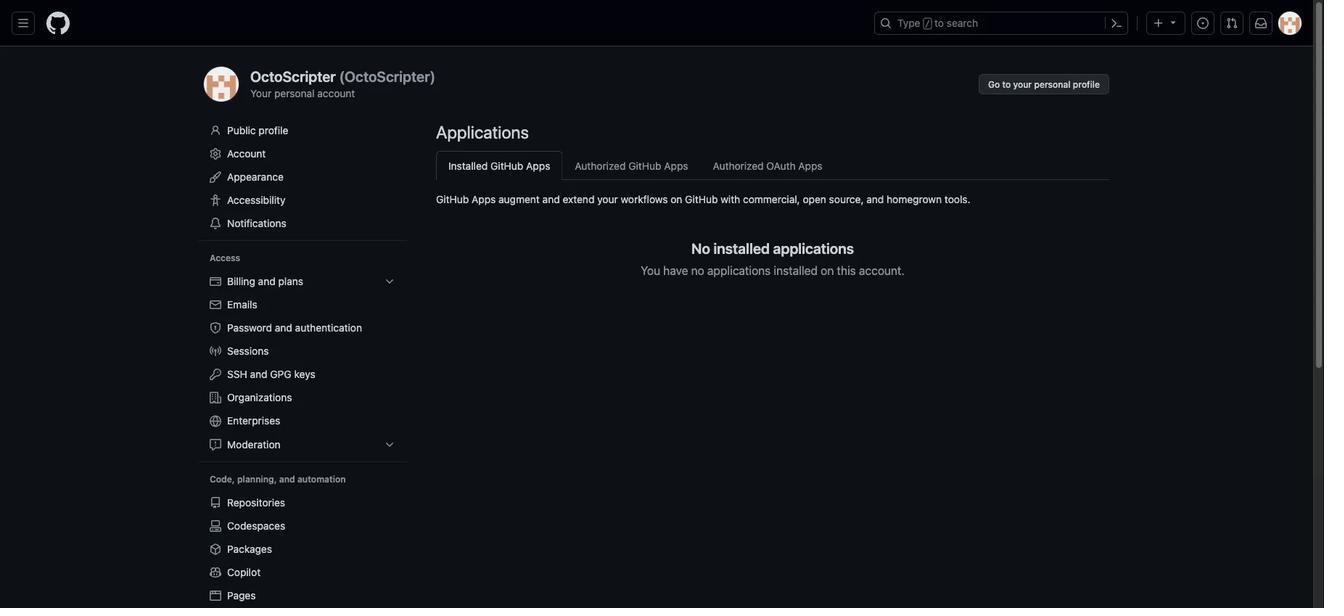 Task type: vqa. For each thing, say whether or not it's contained in the screenshot.
to to the top
yes



Task type: locate. For each thing, give the bounding box(es) containing it.
apps left augment
[[472, 193, 496, 205]]

github up augment
[[491, 160, 524, 172]]

authorized oauth apps link
[[701, 151, 835, 180]]

package image
[[210, 544, 221, 555]]

1 authorized from the left
[[575, 160, 626, 172]]

gpg
[[270, 368, 292, 380]]

to right go at the right
[[1003, 79, 1011, 89]]

go
[[989, 79, 1000, 89]]

1 horizontal spatial your
[[1014, 79, 1032, 89]]

moderation button
[[204, 433, 401, 457]]

0 horizontal spatial authorized
[[575, 160, 626, 172]]

authorized inside authorized github apps link
[[575, 160, 626, 172]]

password and authentication
[[227, 322, 362, 334]]

installed github apps
[[449, 160, 551, 172]]

2 authorized from the left
[[713, 160, 764, 172]]

authorized up extend
[[575, 160, 626, 172]]

0 horizontal spatial personal
[[274, 87, 315, 99]]

on left "this"
[[821, 264, 834, 278]]

your
[[1014, 79, 1032, 89], [598, 193, 618, 205]]

sessions link
[[204, 340, 401, 363]]

personal right go at the right
[[1035, 79, 1071, 89]]

billing and plans
[[227, 275, 303, 287]]

1 vertical spatial to
[[1003, 79, 1011, 89]]

pages link
[[204, 584, 401, 608]]

apps up the github apps augment and extend your workflows on github with commercial, open source, and homegrown tools.
[[664, 160, 689, 172]]

installed
[[449, 160, 488, 172]]

apps up augment
[[526, 160, 551, 172]]

1 horizontal spatial on
[[821, 264, 834, 278]]

plans
[[278, 275, 303, 287]]

ssh and gpg keys link
[[204, 363, 401, 386]]

apps for authorized github apps
[[664, 160, 689, 172]]

0 vertical spatial on
[[671, 193, 683, 205]]

1 vertical spatial applications
[[708, 264, 771, 278]]

installed left "this"
[[774, 264, 818, 278]]

and left plans
[[258, 275, 276, 287]]

profile
[[1073, 79, 1100, 89], [259, 124, 288, 136]]

0 vertical spatial profile
[[1073, 79, 1100, 89]]

no
[[692, 264, 705, 278]]

accessibility link
[[204, 189, 401, 212]]

augment
[[499, 193, 540, 205]]

installed right no
[[714, 240, 770, 257]]

tools.
[[945, 193, 971, 205]]

authorized inside authorized oauth apps link
[[713, 160, 764, 172]]

repositories
[[227, 497, 285, 509]]

pages
[[227, 590, 256, 602]]

1 horizontal spatial installed
[[774, 264, 818, 278]]

open
[[803, 193, 827, 205]]

personal down octoscripter
[[274, 87, 315, 99]]

planning,
[[237, 474, 277, 485]]

repo image
[[210, 497, 221, 509]]

to
[[935, 17, 944, 29], [1003, 79, 1011, 89]]

octoscripter (octoscripter) your personal account
[[250, 68, 436, 99]]

enterprises
[[227, 415, 280, 427]]

your right extend
[[598, 193, 618, 205]]

personal
[[1035, 79, 1071, 89], [274, 87, 315, 99]]

github up workflows
[[629, 160, 662, 172]]

authorized for authorized oauth apps
[[713, 160, 764, 172]]

github
[[491, 160, 524, 172], [629, 160, 662, 172], [436, 193, 469, 205], [685, 193, 718, 205]]

github apps augment and extend your workflows on github with commercial, open source, and homegrown tools.
[[436, 193, 971, 205]]

applications
[[774, 240, 854, 257], [708, 264, 771, 278]]

type / to search
[[898, 17, 979, 29]]

authorized
[[575, 160, 626, 172], [713, 160, 764, 172]]

emails
[[227, 299, 257, 311]]

1 vertical spatial profile
[[259, 124, 288, 136]]

1 vertical spatial on
[[821, 264, 834, 278]]

0 horizontal spatial installed
[[714, 240, 770, 257]]

extend
[[563, 193, 595, 205]]

bell image
[[210, 218, 221, 229]]

billing
[[227, 275, 255, 287]]

1 vertical spatial your
[[598, 193, 618, 205]]

0 horizontal spatial on
[[671, 193, 683, 205]]

go to your personal profile link
[[979, 74, 1110, 94]]

and
[[543, 193, 560, 205], [867, 193, 884, 205], [258, 275, 276, 287], [275, 322, 292, 334], [250, 368, 268, 380], [279, 474, 295, 485]]

ssh
[[227, 368, 247, 380]]

organizations link
[[204, 386, 401, 409]]

with
[[721, 193, 741, 205]]

applications right the no
[[708, 264, 771, 278]]

public
[[227, 124, 256, 136]]

access
[[210, 253, 240, 263]]

0 horizontal spatial your
[[598, 193, 618, 205]]

accessibility
[[227, 194, 286, 206]]

browser image
[[210, 590, 221, 602]]

workflows
[[621, 193, 668, 205]]

and inside dropdown button
[[258, 275, 276, 287]]

homepage image
[[46, 12, 70, 35]]

personal for to
[[1035, 79, 1071, 89]]

installed
[[714, 240, 770, 257], [774, 264, 818, 278]]

apps for installed github apps
[[526, 160, 551, 172]]

triangle down image
[[1168, 16, 1180, 28]]

no installed applications you have no applications installed on this account.
[[641, 240, 905, 278]]

1 vertical spatial installed
[[774, 264, 818, 278]]

1 horizontal spatial personal
[[1035, 79, 1071, 89]]

code, planning, and automation
[[210, 474, 346, 485]]

account link
[[204, 142, 401, 166]]

source,
[[829, 193, 864, 205]]

apps right "oauth" in the right top of the page
[[799, 160, 823, 172]]

public profile
[[227, 124, 288, 136]]

code, planning, and automation list
[[204, 491, 401, 608]]

authentication
[[295, 322, 362, 334]]

0 horizontal spatial to
[[935, 17, 944, 29]]

your right go at the right
[[1014, 79, 1032, 89]]

0 vertical spatial your
[[1014, 79, 1032, 89]]

to right /
[[935, 17, 944, 29]]

search
[[947, 17, 979, 29]]

accessibility image
[[210, 195, 221, 206]]

personal inside octoscripter (octoscripter) your personal account
[[274, 87, 315, 99]]

git pull request image
[[1227, 17, 1238, 29]]

on
[[671, 193, 683, 205], [821, 264, 834, 278]]

0 horizontal spatial applications
[[708, 264, 771, 278]]

on right workflows
[[671, 193, 683, 205]]

public profile link
[[204, 119, 401, 142]]

0 vertical spatial to
[[935, 17, 944, 29]]

applications up "this"
[[774, 240, 854, 257]]

command palette image
[[1111, 17, 1123, 29]]

and right the ssh
[[250, 368, 268, 380]]

authorized up with
[[713, 160, 764, 172]]

0 vertical spatial installed
[[714, 240, 770, 257]]

(octoscripter)
[[339, 68, 436, 85]]

1 horizontal spatial applications
[[774, 240, 854, 257]]

password
[[227, 322, 272, 334]]

codespaces
[[227, 520, 285, 532]]

mail image
[[210, 299, 221, 311]]

authorized github apps
[[575, 160, 689, 172]]

apps
[[526, 160, 551, 172], [664, 160, 689, 172], [799, 160, 823, 172], [472, 193, 496, 205]]

organization image
[[210, 392, 221, 404]]

1 horizontal spatial authorized
[[713, 160, 764, 172]]

0 vertical spatial applications
[[774, 240, 854, 257]]

you
[[641, 264, 661, 278]]

appearance link
[[204, 166, 401, 189]]



Task type: describe. For each thing, give the bounding box(es) containing it.
copilot link
[[204, 561, 401, 584]]

codespaces image
[[210, 520, 221, 532]]

and down emails 'link'
[[275, 322, 292, 334]]

type
[[898, 17, 921, 29]]

this
[[837, 264, 856, 278]]

packages link
[[204, 538, 401, 561]]

password and authentication link
[[204, 316, 401, 340]]

ssh and gpg keys
[[227, 368, 316, 380]]

emails link
[[204, 293, 401, 316]]

automation
[[298, 474, 346, 485]]

account
[[227, 148, 266, 160]]

enterprises link
[[204, 409, 401, 433]]

go to your personal profile
[[989, 79, 1100, 89]]

and up repositories link
[[279, 474, 295, 485]]

billing and plans button
[[204, 270, 401, 293]]

and right source,
[[867, 193, 884, 205]]

homegrown
[[887, 193, 942, 205]]

commercial,
[[743, 193, 800, 205]]

1 horizontal spatial to
[[1003, 79, 1011, 89]]

applications
[[436, 122, 529, 142]]

paintbrush image
[[210, 171, 221, 183]]

oauth
[[767, 160, 796, 172]]

copilot image
[[210, 567, 221, 579]]

installed github apps link
[[436, 151, 563, 180]]

notifications image
[[1256, 17, 1267, 29]]

personal for (octoscripter)
[[274, 87, 315, 99]]

authorized for authorized github apps
[[575, 160, 626, 172]]

person image
[[210, 125, 221, 136]]

notifications
[[227, 217, 286, 229]]

repositories link
[[204, 491, 401, 515]]

your
[[250, 87, 272, 99]]

moderation
[[227, 439, 281, 451]]

@octoscripter image
[[204, 67, 239, 102]]

account.
[[859, 264, 905, 278]]

organizations
[[227, 392, 292, 404]]

/
[[925, 19, 931, 29]]

octoscripter
[[250, 68, 336, 85]]

gear image
[[210, 148, 221, 160]]

shield lock image
[[210, 322, 221, 334]]

globe image
[[210, 416, 221, 427]]

codespaces link
[[204, 515, 401, 538]]

github down 'installed' at the top of page
[[436, 193, 469, 205]]

apps for authorized oauth apps
[[799, 160, 823, 172]]

sessions
[[227, 345, 269, 357]]

appearance
[[227, 171, 284, 183]]

code,
[[210, 474, 235, 485]]

authorized github apps link
[[563, 151, 701, 180]]

notifications link
[[204, 212, 401, 235]]

no
[[692, 240, 711, 257]]

account
[[317, 87, 355, 99]]

on inside no installed applications you have no applications installed on this account.
[[821, 264, 834, 278]]

broadcast image
[[210, 346, 221, 357]]

key image
[[210, 369, 221, 380]]

copilot
[[227, 567, 261, 579]]

keys
[[294, 368, 316, 380]]

have
[[664, 264, 688, 278]]

packages
[[227, 543, 272, 555]]

1 horizontal spatial profile
[[1073, 79, 1100, 89]]

application settings element
[[436, 151, 1110, 180]]

issue opened image
[[1198, 17, 1209, 29]]

and left extend
[[543, 193, 560, 205]]

plus image
[[1153, 17, 1165, 29]]

access list
[[204, 270, 401, 457]]

github left with
[[685, 193, 718, 205]]

0 horizontal spatial profile
[[259, 124, 288, 136]]

authorized oauth apps
[[713, 160, 823, 172]]



